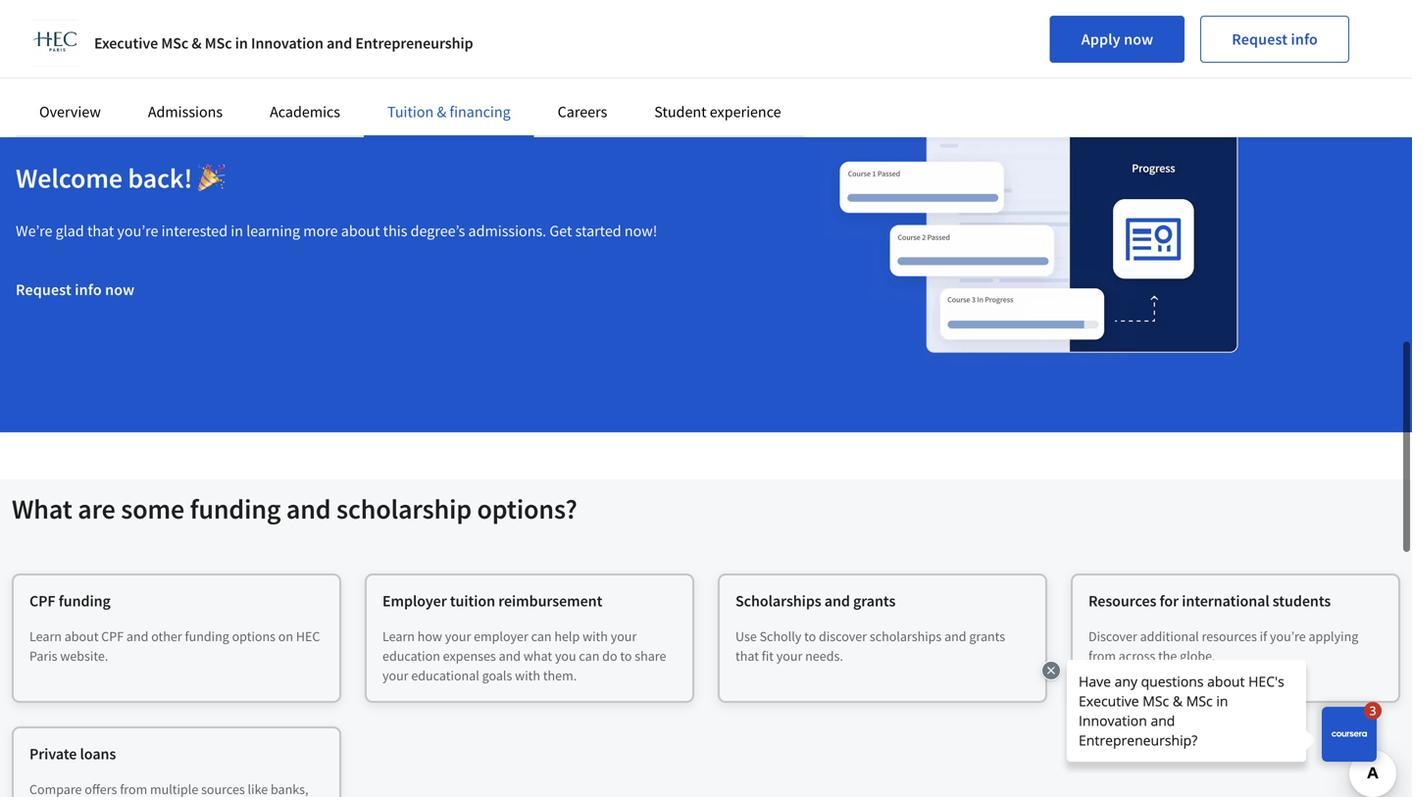Task type: vqa. For each thing, say whether or not it's contained in the screenshot.
Computer inside University of Illinois at Urbana- Champaign Master of Computer Science in Data Science
no



Task type: locate. For each thing, give the bounding box(es) containing it.
1 horizontal spatial request
[[1232, 29, 1288, 49]]

0 vertical spatial can
[[531, 628, 552, 645]]

and inside learn how your employer can help with your education expenses and what you can do to share your educational goals with them.
[[499, 647, 521, 665]]

you're right the if
[[1270, 628, 1306, 645]]

can left do
[[579, 647, 600, 665]]

use scholly to discover scholarships and grants that fit your needs.
[[736, 628, 1006, 665]]

0 vertical spatial cpf
[[29, 592, 55, 611]]

1 horizontal spatial cpf
[[101, 628, 124, 645]]

1 vertical spatial can
[[579, 647, 600, 665]]

1 vertical spatial info
[[75, 280, 102, 300]]

are
[[78, 492, 115, 526]]

cpf up paris
[[29, 592, 55, 611]]

employer
[[383, 592, 447, 611]]

0 horizontal spatial learn
[[29, 628, 62, 645]]

2 learn from the left
[[383, 628, 415, 645]]

with down what
[[515, 667, 541, 685]]

1 vertical spatial about
[[64, 628, 99, 645]]

learn for cpf
[[29, 628, 62, 645]]

1 horizontal spatial grants
[[970, 628, 1006, 645]]

admissions.
[[468, 221, 547, 241]]

0 horizontal spatial to
[[620, 647, 632, 665]]

about up website.
[[64, 628, 99, 645]]

you
[[555, 647, 576, 665]]

0 vertical spatial funding
[[190, 492, 281, 526]]

you're down welcome back! 🎉 at the left of the page
[[117, 221, 158, 241]]

learn
[[29, 628, 62, 645], [383, 628, 415, 645]]

0 horizontal spatial that
[[87, 221, 114, 241]]

scholarships and grants
[[736, 592, 896, 611]]

0 horizontal spatial now
[[105, 280, 135, 300]]

request for request info now
[[16, 280, 72, 300]]

welcome
[[16, 161, 123, 195]]

msc right 'executive'
[[161, 33, 189, 53]]

that down 'use' on the right
[[736, 647, 759, 665]]

innovation
[[251, 33, 324, 53]]

learn up education
[[383, 628, 415, 645]]

admissions
[[148, 102, 223, 122]]

tuition & financing link
[[387, 102, 511, 122]]

in left innovation
[[235, 33, 248, 53]]

0 horizontal spatial about
[[64, 628, 99, 645]]

tuition
[[387, 102, 434, 122]]

cpf up website.
[[101, 628, 124, 645]]

embedded module image image
[[790, 96, 1290, 386]]

1 vertical spatial that
[[736, 647, 759, 665]]

request for request info
[[1232, 29, 1288, 49]]

do
[[602, 647, 618, 665]]

cpf inside learn about cpf and other funding options on hec paris website.
[[101, 628, 124, 645]]

funding right other
[[185, 628, 229, 645]]

1 horizontal spatial with
[[583, 628, 608, 645]]

0 horizontal spatial msc
[[161, 33, 189, 53]]

options?
[[477, 492, 578, 526]]

additional
[[1140, 628, 1199, 645]]

and right scholarships
[[945, 628, 967, 645]]

globe.
[[1180, 647, 1216, 665]]

1 vertical spatial with
[[515, 667, 541, 685]]

1 horizontal spatial &
[[437, 102, 447, 122]]

funding
[[190, 492, 281, 526], [59, 592, 111, 611], [185, 628, 229, 645]]

& up admissions
[[192, 33, 202, 53]]

1 horizontal spatial now
[[1124, 29, 1154, 49]]

use
[[736, 628, 757, 645]]

can up what
[[531, 628, 552, 645]]

help
[[555, 628, 580, 645]]

0 horizontal spatial cpf
[[29, 592, 55, 611]]

this
[[383, 221, 408, 241]]

about left this
[[341, 221, 380, 241]]

and down employer in the left of the page
[[499, 647, 521, 665]]

learn inside learn how your employer can help with your education expenses and what you can do to share your educational goals with them.
[[383, 628, 415, 645]]

1 horizontal spatial that
[[736, 647, 759, 665]]

0 vertical spatial that
[[87, 221, 114, 241]]

that
[[87, 221, 114, 241], [736, 647, 759, 665]]

hec
[[296, 628, 320, 645]]

1 learn from the left
[[29, 628, 62, 645]]

goals
[[482, 667, 512, 685]]

resources
[[1202, 628, 1257, 645]]

2 vertical spatial funding
[[185, 628, 229, 645]]

0 vertical spatial you're
[[117, 221, 158, 241]]

request info button
[[1201, 16, 1350, 63]]

learn up paris
[[29, 628, 62, 645]]

1 vertical spatial in
[[231, 221, 243, 241]]

1 horizontal spatial to
[[804, 628, 816, 645]]

paris
[[29, 647, 57, 665]]

to up needs.
[[804, 628, 816, 645]]

0 vertical spatial about
[[341, 221, 380, 241]]

interested
[[161, 221, 228, 241]]

from
[[1089, 647, 1116, 665]]

0 horizontal spatial info
[[75, 280, 102, 300]]

1 vertical spatial now
[[105, 280, 135, 300]]

learn inside learn about cpf and other funding options on hec paris website.
[[29, 628, 62, 645]]

resources for international students
[[1089, 592, 1331, 611]]

grants right scholarships
[[970, 628, 1006, 645]]

1 vertical spatial request
[[16, 280, 72, 300]]

your inside use scholly to discover scholarships and grants that fit your needs.
[[777, 647, 803, 665]]

2 msc from the left
[[205, 33, 232, 53]]

0 vertical spatial request
[[1232, 29, 1288, 49]]

0 horizontal spatial can
[[531, 628, 552, 645]]

and inside use scholly to discover scholarships and grants that fit your needs.
[[945, 628, 967, 645]]

can
[[531, 628, 552, 645], [579, 647, 600, 665]]

in left learning
[[231, 221, 243, 241]]

other
[[151, 628, 182, 645]]

0 horizontal spatial with
[[515, 667, 541, 685]]

grants up use scholly to discover scholarships and grants that fit your needs.
[[853, 592, 896, 611]]

scholarships
[[736, 592, 822, 611]]

funding right some
[[190, 492, 281, 526]]

now!
[[625, 221, 658, 241]]

and left other
[[126, 628, 149, 645]]

what
[[524, 647, 552, 665]]

your up do
[[611, 628, 637, 645]]

msc left innovation
[[205, 33, 232, 53]]

to
[[804, 628, 816, 645], [620, 647, 632, 665]]

you're
[[117, 221, 158, 241], [1270, 628, 1306, 645]]

1 vertical spatial cpf
[[101, 628, 124, 645]]

request info
[[1232, 29, 1318, 49]]

0 vertical spatial info
[[1291, 29, 1318, 49]]

0 vertical spatial &
[[192, 33, 202, 53]]

1 horizontal spatial you're
[[1270, 628, 1306, 645]]

funding inside learn about cpf and other funding options on hec paris website.
[[185, 628, 229, 645]]

& right tuition
[[437, 102, 447, 122]]

to right do
[[620, 647, 632, 665]]

learn how your employer can help with your education expenses and what you can do to share your educational goals with them.
[[383, 628, 667, 685]]

employer
[[474, 628, 529, 645]]

website.
[[60, 647, 108, 665]]

grants
[[853, 592, 896, 611], [970, 628, 1006, 645]]

0 vertical spatial to
[[804, 628, 816, 645]]

cpf
[[29, 592, 55, 611], [101, 628, 124, 645]]

0 vertical spatial in
[[235, 33, 248, 53]]

1 horizontal spatial info
[[1291, 29, 1318, 49]]

that right glad
[[87, 221, 114, 241]]

0 horizontal spatial grants
[[853, 592, 896, 611]]

hec paris logo image
[[31, 20, 78, 67]]

about
[[341, 221, 380, 241], [64, 628, 99, 645]]

international
[[1182, 592, 1270, 611]]

in
[[235, 33, 248, 53], [231, 221, 243, 241]]

0 horizontal spatial request
[[16, 280, 72, 300]]

overview
[[39, 102, 101, 122]]

0 horizontal spatial you're
[[117, 221, 158, 241]]

your
[[445, 628, 471, 645], [611, 628, 637, 645], [777, 647, 803, 665], [383, 667, 409, 685]]

apply
[[1082, 29, 1121, 49]]

1 vertical spatial to
[[620, 647, 632, 665]]

your up expenses on the left bottom of the page
[[445, 628, 471, 645]]

info
[[1291, 29, 1318, 49], [75, 280, 102, 300]]

employer tuition reimbursement
[[383, 592, 603, 611]]

apply now button
[[1050, 16, 1185, 63]]

welcome back! 🎉
[[16, 161, 225, 195]]

1 horizontal spatial learn
[[383, 628, 415, 645]]

info for request info
[[1291, 29, 1318, 49]]

your down scholly
[[777, 647, 803, 665]]

more
[[303, 221, 338, 241]]

funding up website.
[[59, 592, 111, 611]]

fit
[[762, 647, 774, 665]]

private loans link
[[29, 745, 324, 798]]

with up do
[[583, 628, 608, 645]]

1 vertical spatial you're
[[1270, 628, 1306, 645]]

and left scholarship
[[286, 492, 331, 526]]

1 horizontal spatial can
[[579, 647, 600, 665]]

now
[[1124, 29, 1154, 49], [105, 280, 135, 300]]

1 horizontal spatial msc
[[205, 33, 232, 53]]

1 vertical spatial grants
[[970, 628, 1006, 645]]

msc
[[161, 33, 189, 53], [205, 33, 232, 53]]



Task type: describe. For each thing, give the bounding box(es) containing it.
scholarship
[[336, 492, 472, 526]]

education
[[383, 647, 440, 665]]

1 msc from the left
[[161, 33, 189, 53]]

across
[[1119, 647, 1156, 665]]

0 vertical spatial with
[[583, 628, 608, 645]]

if
[[1260, 628, 1268, 645]]

request info now
[[16, 280, 135, 300]]

back!
[[128, 161, 192, 195]]

admissions link
[[148, 102, 223, 122]]

1 vertical spatial &
[[437, 102, 447, 122]]

scholly
[[760, 628, 802, 645]]

0 vertical spatial grants
[[853, 592, 896, 611]]

that inside use scholly to discover scholarships and grants that fit your needs.
[[736, 647, 759, 665]]

executive msc & msc in innovation and entrepreneurship
[[94, 33, 473, 53]]

get
[[550, 221, 572, 241]]

your down education
[[383, 667, 409, 685]]

careers
[[558, 102, 607, 122]]

discover
[[819, 628, 867, 645]]

what
[[12, 492, 72, 526]]

request info now button
[[0, 266, 150, 313]]

we're
[[16, 221, 52, 241]]

to inside learn how your employer can help with your education expenses and what you can do to share your educational goals with them.
[[620, 647, 632, 665]]

and inside learn about cpf and other funding options on hec paris website.
[[126, 628, 149, 645]]

them.
[[543, 667, 577, 685]]

options
[[232, 628, 276, 645]]

grants inside use scholly to discover scholarships and grants that fit your needs.
[[970, 628, 1006, 645]]

and up discover
[[825, 592, 850, 611]]

share
[[635, 647, 667, 665]]

academics link
[[270, 102, 340, 122]]

1 vertical spatial funding
[[59, 592, 111, 611]]

1 horizontal spatial about
[[341, 221, 380, 241]]

and right innovation
[[327, 33, 352, 53]]

careers link
[[558, 102, 607, 122]]

discover
[[1089, 628, 1138, 645]]

student experience link
[[655, 102, 781, 122]]

started
[[575, 221, 622, 241]]

students
[[1273, 592, 1331, 611]]

we're glad that you're interested in learning more about this degree's admissions. get started now!
[[16, 221, 658, 241]]

degree's
[[411, 221, 465, 241]]

on
[[278, 628, 293, 645]]

experience
[[710, 102, 781, 122]]

learning
[[246, 221, 300, 241]]

the
[[1159, 647, 1177, 665]]

for
[[1160, 592, 1179, 611]]

learn about cpf and other funding options on hec paris website.
[[29, 628, 320, 665]]

discover additional resources if you're applying from across the globe.
[[1089, 628, 1359, 665]]

glad
[[56, 221, 84, 241]]

expenses
[[443, 647, 496, 665]]

you're inside 'discover additional resources if you're applying from across the globe.'
[[1270, 628, 1306, 645]]

some
[[121, 492, 185, 526]]

overview link
[[39, 102, 101, 122]]

private
[[29, 745, 77, 764]]

apply now
[[1082, 29, 1154, 49]]

tuition
[[450, 592, 495, 611]]

executive
[[94, 33, 158, 53]]

how
[[418, 628, 442, 645]]

loans
[[80, 745, 116, 764]]

info for request info now
[[75, 280, 102, 300]]

private loans
[[29, 745, 116, 764]]

to inside use scholly to discover scholarships and grants that fit your needs.
[[804, 628, 816, 645]]

reimbursement
[[499, 592, 603, 611]]

learn for employer
[[383, 628, 415, 645]]

student experience
[[655, 102, 781, 122]]

student
[[655, 102, 707, 122]]

tuition & financing
[[387, 102, 511, 122]]

academics
[[270, 102, 340, 122]]

what are some funding and scholarship options?
[[12, 492, 578, 526]]

entrepreneurship
[[355, 33, 473, 53]]

financing
[[450, 102, 511, 122]]

scholarships
[[870, 628, 942, 645]]

cpf funding
[[29, 592, 111, 611]]

educational
[[411, 667, 480, 685]]

resources
[[1089, 592, 1157, 611]]

🎉
[[198, 161, 225, 195]]

applying
[[1309, 628, 1359, 645]]

0 horizontal spatial &
[[192, 33, 202, 53]]

0 vertical spatial now
[[1124, 29, 1154, 49]]

about inside learn about cpf and other funding options on hec paris website.
[[64, 628, 99, 645]]

needs.
[[805, 647, 843, 665]]



